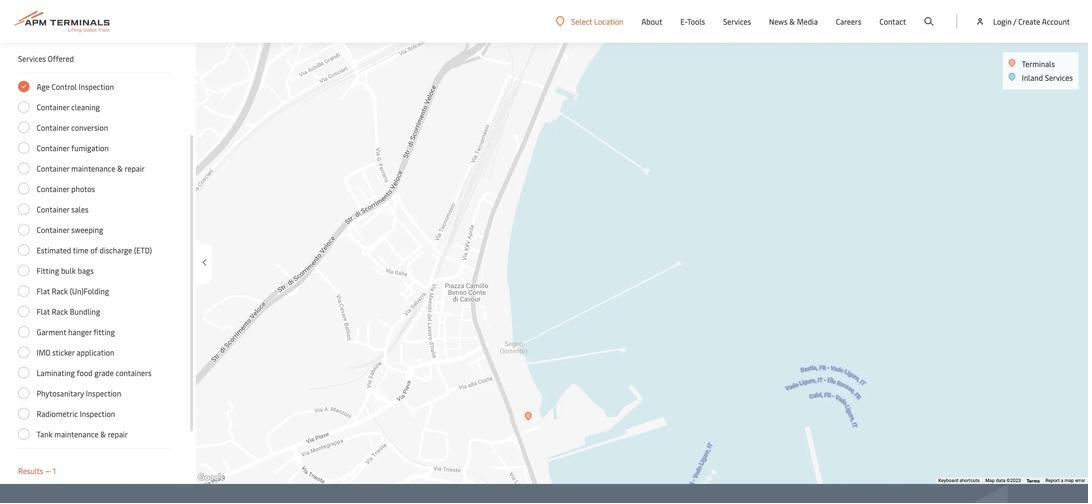 Task type: describe. For each thing, give the bounding box(es) containing it.
(un)folding
[[70, 286, 109, 296]]

Container sweeping radio
[[18, 224, 29, 236]]

account
[[1042, 16, 1070, 27]]

(etd)
[[134, 245, 152, 255]]

services button
[[723, 0, 751, 43]]

offered
[[48, 53, 74, 64]]

a
[[1061, 478, 1064, 483]]

control
[[52, 81, 77, 92]]

contact button
[[880, 0, 907, 43]]

conversion
[[71, 122, 108, 133]]

hanger
[[68, 327, 92, 337]]

rack for bundling
[[52, 306, 68, 317]]

about
[[642, 16, 663, 27]]

of
[[90, 245, 98, 255]]

& inside news & media dropdown button
[[790, 16, 795, 27]]

select location
[[572, 16, 624, 26]]

fitting bulk bags
[[37, 265, 94, 276]]

Container maintenance & repair radio
[[18, 163, 29, 174]]

services for services offered
[[18, 53, 46, 64]]

& for container maintenance & repair
[[117, 163, 123, 174]]

time
[[73, 245, 89, 255]]

location
[[594, 16, 624, 26]]

phytosanitary
[[37, 388, 84, 399]]

login / create account link
[[976, 0, 1070, 43]]

container photos
[[37, 184, 95, 194]]

create
[[1019, 16, 1041, 27]]

data
[[996, 478, 1006, 483]]

about button
[[642, 0, 663, 43]]

cleaning
[[71, 102, 100, 112]]

Radiometric Inspection radio
[[18, 408, 29, 420]]

login / create account
[[994, 16, 1070, 27]]

fumigation
[[71, 143, 109, 153]]

maintenance for container
[[71, 163, 115, 174]]

Flat Rack Bundling radio
[[18, 306, 29, 317]]

Age Control Inspection radio
[[18, 81, 29, 92]]

laminating food grade containers
[[37, 368, 152, 378]]

container for container cleaning
[[37, 102, 69, 112]]

Container photos radio
[[18, 183, 29, 195]]

container for container conversion
[[37, 122, 69, 133]]

Estimated time of discharge (ETD) radio
[[18, 245, 29, 256]]

services for services
[[723, 16, 751, 27]]

terms
[[1027, 478, 1040, 484]]

container for container maintenance & repair
[[37, 163, 69, 174]]

map
[[1065, 478, 1074, 483]]

results
[[18, 466, 43, 476]]

repair for container maintenance & repair
[[125, 163, 145, 174]]

Phytosanitary Inspection radio
[[18, 388, 29, 399]]

Flat Rack  (Un)Folding radio
[[18, 285, 29, 297]]

grade
[[94, 368, 114, 378]]

Garment hanger fitting radio
[[18, 326, 29, 338]]

& for tank maintenance & repair
[[100, 429, 106, 440]]

careers button
[[836, 0, 862, 43]]

select location button
[[556, 16, 624, 26]]

application
[[76, 347, 114, 358]]

age control inspection
[[37, 81, 114, 92]]

IMO sticker application radio
[[18, 347, 29, 358]]

inland
[[1022, 72, 1044, 83]]

Tank maintenance & repair radio
[[18, 429, 29, 440]]

sales
[[71, 204, 88, 215]]

report a map error
[[1046, 478, 1086, 483]]

bags
[[78, 265, 94, 276]]

results — 1
[[18, 466, 56, 476]]

/
[[1014, 16, 1017, 27]]

food
[[77, 368, 93, 378]]

1
[[53, 466, 56, 476]]

Container fumigation radio
[[18, 142, 29, 154]]

flat for flat rack bundling
[[37, 306, 50, 317]]

fitting
[[37, 265, 59, 276]]

report a map error link
[[1046, 478, 1086, 483]]

news & media button
[[769, 0, 818, 43]]

sticker
[[52, 347, 75, 358]]

container fumigation
[[37, 143, 109, 153]]

photos
[[71, 184, 95, 194]]

imo sticker application
[[37, 347, 114, 358]]

services offered
[[18, 53, 74, 64]]

phytosanitary inspection
[[37, 388, 121, 399]]

fitting
[[94, 327, 115, 337]]

inland services
[[1022, 72, 1073, 83]]

radiometric
[[37, 409, 78, 419]]

e-tools button
[[681, 0, 705, 43]]



Task type: vqa. For each thing, say whether or not it's contained in the screenshot.
the ready image
no



Task type: locate. For each thing, give the bounding box(es) containing it.
container sales
[[37, 204, 88, 215]]

©2023
[[1007, 478, 1021, 483]]

0 vertical spatial rack
[[52, 286, 68, 296]]

1 flat from the top
[[37, 286, 50, 296]]

1 vertical spatial inspection
[[86, 388, 121, 399]]

inspection down grade
[[86, 388, 121, 399]]

3 container from the top
[[37, 143, 69, 153]]

tank
[[37, 429, 53, 440]]

services right tools
[[723, 16, 751, 27]]

0 horizontal spatial &
[[100, 429, 106, 440]]

tools
[[687, 16, 705, 27]]

1 horizontal spatial &
[[117, 163, 123, 174]]

containers
[[116, 368, 152, 378]]

flat right flat rack bundling 'radio'
[[37, 306, 50, 317]]

error
[[1076, 478, 1086, 483]]

container sweeping
[[37, 225, 103, 235]]

shortcuts
[[960, 478, 980, 483]]

0 vertical spatial &
[[790, 16, 795, 27]]

sweeping
[[71, 225, 103, 235]]

2 vertical spatial &
[[100, 429, 106, 440]]

report
[[1046, 478, 1060, 483]]

Container conversion radio
[[18, 122, 29, 133]]

flat rack bundling
[[37, 306, 100, 317]]

map data ©2023
[[986, 478, 1021, 483]]

radiometric inspection
[[37, 409, 115, 419]]

2 flat from the top
[[37, 306, 50, 317]]

garment hanger fitting
[[37, 327, 115, 337]]

maintenance
[[71, 163, 115, 174], [54, 429, 99, 440]]

1 vertical spatial services
[[18, 53, 46, 64]]

Container cleaning radio
[[18, 101, 29, 113]]

2 horizontal spatial services
[[1045, 72, 1073, 83]]

2 rack from the top
[[52, 306, 68, 317]]

0 horizontal spatial services
[[18, 53, 46, 64]]

container up the "container photos"
[[37, 163, 69, 174]]

2 vertical spatial inspection
[[80, 409, 115, 419]]

container maintenance & repair
[[37, 163, 145, 174]]

container
[[37, 102, 69, 112], [37, 122, 69, 133], [37, 143, 69, 153], [37, 163, 69, 174], [37, 184, 69, 194], [37, 204, 69, 215], [37, 225, 69, 235]]

flat for flat rack  (un)folding
[[37, 286, 50, 296]]

repair for tank maintenance & repair
[[108, 429, 128, 440]]

bundling
[[70, 306, 100, 317]]

6 container from the top
[[37, 204, 69, 215]]

1 rack from the top
[[52, 286, 68, 296]]

flat
[[37, 286, 50, 296], [37, 306, 50, 317]]

container down the "container photos"
[[37, 204, 69, 215]]

1 vertical spatial &
[[117, 163, 123, 174]]

1 horizontal spatial services
[[723, 16, 751, 27]]

&
[[790, 16, 795, 27], [117, 163, 123, 174], [100, 429, 106, 440]]

container down 'age'
[[37, 102, 69, 112]]

container for container fumigation
[[37, 143, 69, 153]]

2 vertical spatial services
[[1045, 72, 1073, 83]]

container up estimated
[[37, 225, 69, 235]]

container down container cleaning
[[37, 122, 69, 133]]

inspection for radiometric inspection
[[80, 409, 115, 419]]

—
[[45, 466, 51, 476]]

services left offered
[[18, 53, 46, 64]]

contact
[[880, 16, 907, 27]]

inspection up tank maintenance & repair
[[80, 409, 115, 419]]

container for container sweeping
[[37, 225, 69, 235]]

container for container sales
[[37, 204, 69, 215]]

google image
[[196, 472, 227, 484]]

discharge
[[100, 245, 132, 255]]

0 vertical spatial inspection
[[79, 81, 114, 92]]

5 container from the top
[[37, 184, 69, 194]]

inspection
[[79, 81, 114, 92], [86, 388, 121, 399], [80, 409, 115, 419]]

container cleaning
[[37, 102, 100, 112]]

1 vertical spatial repair
[[108, 429, 128, 440]]

keyboard shortcuts
[[939, 478, 980, 483]]

1 container from the top
[[37, 102, 69, 112]]

bulk
[[61, 265, 76, 276]]

Container sales radio
[[18, 204, 29, 215]]

news
[[769, 16, 788, 27]]

4 container from the top
[[37, 163, 69, 174]]

rack for (un)folding
[[52, 286, 68, 296]]

map region
[[82, 22, 1089, 503]]

estimated time of discharge (etd)
[[37, 245, 152, 255]]

careers
[[836, 16, 862, 27]]

maintenance for tank
[[54, 429, 99, 440]]

services down 'terminals'
[[1045, 72, 1073, 83]]

garment
[[37, 327, 66, 337]]

container up container sales
[[37, 184, 69, 194]]

e-
[[681, 16, 687, 27]]

0 vertical spatial flat
[[37, 286, 50, 296]]

1 vertical spatial rack
[[52, 306, 68, 317]]

flat right flat rack  (un)folding option
[[37, 286, 50, 296]]

2 horizontal spatial &
[[790, 16, 795, 27]]

login
[[994, 16, 1012, 27]]

repair
[[125, 163, 145, 174], [108, 429, 128, 440]]

rack up garment
[[52, 306, 68, 317]]

rack
[[52, 286, 68, 296], [52, 306, 68, 317]]

0 vertical spatial services
[[723, 16, 751, 27]]

1 vertical spatial maintenance
[[54, 429, 99, 440]]

terms link
[[1027, 478, 1040, 484]]

imo
[[37, 347, 50, 358]]

map
[[986, 478, 995, 483]]

container conversion
[[37, 122, 108, 133]]

Laminating food grade containers radio
[[18, 367, 29, 379]]

services
[[723, 16, 751, 27], [18, 53, 46, 64], [1045, 72, 1073, 83]]

0 vertical spatial maintenance
[[71, 163, 115, 174]]

terminals
[[1022, 59, 1055, 69]]

maintenance down radiometric inspection
[[54, 429, 99, 440]]

inspection up cleaning
[[79, 81, 114, 92]]

maintenance down fumigation
[[71, 163, 115, 174]]

e-tools
[[681, 16, 705, 27]]

news & media
[[769, 16, 818, 27]]

2 container from the top
[[37, 122, 69, 133]]

keyboard shortcuts button
[[939, 478, 980, 484]]

7 container from the top
[[37, 225, 69, 235]]

estimated
[[37, 245, 71, 255]]

age
[[37, 81, 50, 92]]

rack down fitting bulk bags
[[52, 286, 68, 296]]

0 vertical spatial repair
[[125, 163, 145, 174]]

tank maintenance & repair
[[37, 429, 128, 440]]

laminating
[[37, 368, 75, 378]]

media
[[797, 16, 818, 27]]

container down container conversion
[[37, 143, 69, 153]]

keyboard
[[939, 478, 959, 483]]

container for container photos
[[37, 184, 69, 194]]

select
[[572, 16, 592, 26]]

inspection for phytosanitary inspection
[[86, 388, 121, 399]]

flat rack  (un)folding
[[37, 286, 109, 296]]

Fitting bulk bags radio
[[18, 265, 29, 276]]

1 vertical spatial flat
[[37, 306, 50, 317]]



